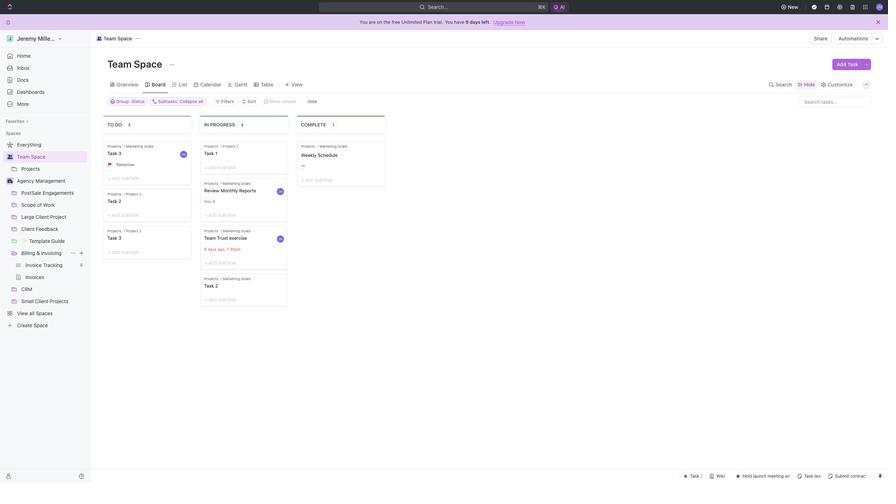 Task type: locate. For each thing, give the bounding box(es) containing it.
projects up tomorrow
[[107, 144, 121, 149]]

tree
[[3, 139, 87, 331]]

hide inside dropdown button
[[804, 81, 815, 87]]

projects up the weekly
[[301, 144, 315, 149]]

list
[[179, 81, 187, 87]]

1:30
[[227, 247, 235, 252]]

view up closed
[[291, 81, 303, 87]]

team
[[104, 35, 116, 41], [107, 58, 132, 70], [17, 154, 30, 160], [204, 235, 216, 241]]

marketing goals up exercise
[[223, 229, 251, 233]]

‎task 2
[[204, 283, 218, 289]]

+ add subtask down ‎task 2
[[205, 298, 236, 303]]

days right 9 at the top
[[470, 19, 480, 25]]

marketing down 1:30
[[223, 277, 240, 281]]

1 horizontal spatial days
[[470, 19, 480, 25]]

subtask down tomorrow dropdown button
[[121, 176, 139, 181]]

upgrade now link
[[493, 19, 525, 25]]

0 vertical spatial all
[[198, 99, 203, 104]]

closed
[[282, 99, 296, 104]]

1 vertical spatial 6
[[80, 263, 83, 268]]

you left have
[[445, 19, 453, 25]]

+
[[205, 165, 207, 170], [108, 176, 111, 181], [302, 178, 304, 182], [108, 213, 111, 218], [205, 213, 207, 218], [108, 250, 111, 255], [205, 261, 207, 265], [205, 298, 207, 303]]

0 vertical spatial 1
[[332, 122, 334, 127]]

jm inside task 3 jm
[[182, 153, 186, 156]]

project inside tree
[[50, 214, 66, 220]]

Search tasks... text field
[[800, 96, 871, 107]]

marketing goals up the review monthly reports jm
[[223, 181, 251, 186]]

jeremy
[[17, 35, 36, 42]]

view inside tree
[[17, 311, 28, 317]]

engagements
[[43, 190, 74, 196]]

marketing goals
[[126, 144, 154, 149], [320, 144, 347, 149], [223, 181, 251, 186], [223, 229, 251, 233], [223, 277, 251, 281]]

team space down the everything
[[17, 154, 46, 160]]

+ add subtask
[[205, 165, 236, 170], [108, 176, 139, 181], [302, 178, 333, 182], [108, 213, 139, 218], [205, 213, 236, 218], [108, 250, 139, 255], [205, 261, 236, 265], [205, 298, 236, 303]]

1 vertical spatial all
[[29, 311, 34, 317]]

weekly
[[301, 152, 317, 158]]

team down the everything
[[17, 154, 30, 160]]

scope of work link
[[21, 200, 86, 211]]

spaces
[[6, 131, 21, 136], [36, 311, 53, 317]]

1 vertical spatial project 2
[[126, 192, 141, 196]]

sort button
[[239, 97, 259, 106]]

marketing up "schedule"
[[320, 144, 337, 149]]

jm button for jm
[[179, 150, 188, 159]]

nov
[[204, 199, 212, 204]]

view up create
[[17, 311, 28, 317]]

1 horizontal spatial team space link
[[95, 34, 134, 43]]

6
[[204, 247, 207, 252], [80, 263, 83, 268]]

+ add subtask down weekly schedule at the top of page
[[302, 178, 333, 182]]

0 vertical spatial spaces
[[6, 131, 21, 136]]

3 for task 3
[[118, 235, 121, 241]]

projects
[[107, 144, 121, 149], [204, 144, 218, 149], [301, 144, 315, 149], [21, 166, 40, 172], [204, 181, 218, 186], [107, 192, 121, 196], [107, 229, 121, 233], [204, 229, 218, 233], [204, 277, 218, 281], [50, 299, 68, 305]]

0 horizontal spatial all
[[29, 311, 34, 317]]

projects up review
[[204, 181, 218, 186]]

1 vertical spatial view
[[17, 311, 28, 317]]

team space link
[[95, 34, 134, 43], [17, 151, 86, 163]]

marketing goals for task 3
[[126, 144, 154, 149]]

all
[[198, 99, 203, 104], [29, 311, 34, 317]]

projects down crm link
[[50, 299, 68, 305]]

2 vertical spatial 3
[[118, 235, 121, 241]]

client inside client feedback link
[[21, 226, 35, 232]]

jm
[[877, 5, 882, 9], [182, 153, 186, 156], [278, 190, 283, 193], [278, 238, 283, 241]]

view all spaces link
[[3, 308, 86, 319]]

add down the weekly
[[305, 178, 314, 182]]

1 vertical spatial 3
[[118, 151, 121, 156]]

tree containing everything
[[3, 139, 87, 331]]

tomorrow
[[116, 162, 134, 167]]

dashboards
[[17, 89, 45, 95]]

project
[[223, 144, 235, 149], [126, 192, 138, 196], [50, 214, 66, 220], [126, 229, 138, 233]]

review monthly reports jm
[[204, 188, 283, 193]]

3 for task 3 jm
[[118, 151, 121, 156]]

marketing goals for review monthly reports
[[223, 181, 251, 186]]

1 horizontal spatial you
[[445, 19, 453, 25]]

user group image
[[97, 37, 101, 40]]

agency
[[17, 178, 34, 184]]

reports
[[239, 188, 256, 193]]

jm button
[[874, 1, 885, 13], [179, 150, 188, 159], [276, 187, 285, 196], [276, 235, 285, 244]]

+ add subtask down 8
[[205, 213, 236, 218]]

search
[[776, 81, 792, 87]]

+ down the weekly
[[302, 178, 304, 182]]

0 horizontal spatial 6
[[80, 263, 83, 268]]

more
[[17, 101, 29, 107]]

goals
[[144, 144, 154, 149], [338, 144, 347, 149], [241, 181, 251, 186], [241, 229, 251, 233], [241, 277, 251, 281]]

projects up trust
[[204, 229, 218, 233]]

large client project link
[[21, 212, 86, 223]]

0 horizontal spatial days
[[208, 247, 217, 252]]

management
[[35, 178, 65, 184]]

0 vertical spatial 6
[[204, 247, 207, 252]]

view
[[291, 81, 303, 87], [17, 311, 28, 317]]

0 horizontal spatial 1
[[215, 151, 217, 156]]

client inside small client projects link
[[35, 299, 48, 305]]

collapse
[[180, 99, 197, 104]]

marketing goals up "schedule"
[[320, 144, 347, 149]]

list link
[[177, 80, 187, 90]]

task for task 1
[[204, 151, 214, 156]]

1 vertical spatial spaces
[[36, 311, 53, 317]]

1 vertical spatial days
[[208, 247, 217, 252]]

task 2
[[107, 198, 121, 204]]

subtask down task 3 at left top
[[121, 250, 139, 255]]

calendar
[[200, 81, 221, 87]]

show closed
[[270, 99, 296, 104]]

view inside button
[[291, 81, 303, 87]]

left.
[[482, 19, 491, 25]]

goals for review monthly reports
[[241, 181, 251, 186]]

0 vertical spatial team space
[[104, 35, 132, 41]]

work
[[43, 202, 55, 208]]

1 vertical spatial hide
[[308, 99, 317, 104]]

client up 'view all spaces' link
[[35, 299, 48, 305]]

hide inside button
[[308, 99, 317, 104]]

2 vertical spatial client
[[35, 299, 48, 305]]

projects up ‎task 2
[[204, 277, 218, 281]]

tomorrow button
[[116, 162, 136, 168]]

project for task 2
[[126, 192, 138, 196]]

task for task 2
[[107, 198, 117, 204]]

0 horizontal spatial view
[[17, 311, 28, 317]]

1 horizontal spatial view
[[291, 81, 303, 87]]

create space link
[[3, 320, 86, 331]]

search button
[[767, 80, 794, 90]]

project 2
[[223, 144, 238, 149], [126, 192, 141, 196], [126, 229, 141, 233]]

0 horizontal spatial hide
[[308, 99, 317, 104]]

add down ‎task 2
[[209, 298, 217, 303]]

nov 8
[[204, 199, 215, 204]]

marketing
[[126, 144, 143, 149], [320, 144, 337, 149], [223, 181, 240, 186], [223, 229, 240, 233], [223, 277, 240, 281]]

client inside large client project link
[[36, 214, 49, 220]]

client up "client feedback"
[[36, 214, 49, 220]]

+ down 'nov'
[[205, 213, 207, 218]]

automations
[[839, 35, 868, 41]]

team up overview link
[[107, 58, 132, 70]]

task for task 3
[[107, 235, 117, 241]]

days left ago
[[208, 247, 217, 252]]

crm link
[[21, 284, 86, 295]]

share button
[[810, 33, 832, 44]]

home link
[[3, 50, 87, 62]]

6 days ago , 1:30 pm
[[204, 247, 241, 252]]

0 horizontal spatial team space link
[[17, 151, 86, 163]]

0 vertical spatial hide
[[804, 81, 815, 87]]

&
[[36, 250, 40, 256]]

monthly
[[221, 188, 238, 193]]

small client projects
[[21, 299, 68, 305]]

share
[[814, 35, 828, 41]]

plan
[[423, 19, 432, 25]]

all inside 'view all spaces' link
[[29, 311, 34, 317]]

template
[[29, 238, 50, 244]]

marketing up exercise
[[223, 229, 240, 233]]

2 for 1
[[236, 144, 238, 149]]

2 vertical spatial project 2
[[126, 229, 141, 233]]

project for task 1
[[223, 144, 235, 149]]

show closed button
[[261, 97, 299, 106]]

are
[[369, 19, 376, 25]]

hide up complete
[[308, 99, 317, 104]]

add task button
[[833, 59, 863, 70]]

goals for task 3
[[144, 144, 154, 149]]

team space
[[104, 35, 132, 41], [107, 58, 164, 70], [17, 154, 46, 160]]

1 horizontal spatial 6
[[204, 247, 207, 252]]

dashboards link
[[3, 87, 87, 98]]

hide right search
[[804, 81, 815, 87]]

view for view all spaces
[[17, 311, 28, 317]]

0 vertical spatial days
[[470, 19, 480, 25]]

6 left ago
[[204, 247, 207, 252]]

user group image
[[7, 155, 13, 159]]

6 for 6 days ago , 1:30 pm
[[204, 247, 207, 252]]

1 vertical spatial client
[[21, 226, 35, 232]]

0 horizontal spatial you
[[360, 19, 368, 25]]

team space right user group icon
[[104, 35, 132, 41]]

in progress
[[204, 122, 235, 127]]

add up customize
[[837, 61, 846, 67]]

team trust exercise jm
[[204, 235, 283, 241]]

0 vertical spatial client
[[36, 214, 49, 220]]

+ add subtask down task 3 at left top
[[108, 250, 139, 255]]

group: status
[[116, 99, 145, 104]]

0 vertical spatial view
[[291, 81, 303, 87]]

to
[[107, 122, 114, 127]]

1 right complete
[[332, 122, 334, 127]]

you are on the free unlimited plan trial. you have 9 days left. upgrade now
[[360, 19, 525, 25]]

team right user group icon
[[104, 35, 116, 41]]

group:
[[116, 99, 130, 104]]

projects up task 2
[[107, 192, 121, 196]]

1 you from the left
[[360, 19, 368, 25]]

+ down task 3 at left top
[[108, 250, 111, 255]]

client down large
[[21, 226, 35, 232]]

marketing for weekly schedule
[[320, 144, 337, 149]]

marketing goals up task 3 jm
[[126, 144, 154, 149]]

board
[[152, 81, 166, 87]]

all right collapse
[[198, 99, 203, 104]]

0 vertical spatial team space link
[[95, 34, 134, 43]]

+ down the ‎task
[[205, 298, 207, 303]]

team space up overview on the top of the page
[[107, 58, 164, 70]]

6 inside tree
[[80, 263, 83, 268]]

postsale
[[21, 190, 41, 196]]

spaces down favorites on the top left of page
[[6, 131, 21, 136]]

all up the create space
[[29, 311, 34, 317]]

marketing up monthly
[[223, 181, 240, 186]]

weekly schedule
[[301, 152, 338, 158]]

1 horizontal spatial hide
[[804, 81, 815, 87]]

subtask down ‎task 2
[[218, 298, 236, 303]]

add down task 3 at left top
[[112, 250, 120, 255]]

1 horizontal spatial all
[[198, 99, 203, 104]]

2 vertical spatial team space
[[17, 154, 46, 160]]

add down 6 days ago , 1:30 pm
[[209, 261, 217, 265]]

1 down 'in progress'
[[215, 151, 217, 156]]

you left are
[[360, 19, 368, 25]]

jm inside the review monthly reports jm
[[278, 190, 283, 193]]

billing
[[21, 250, 35, 256]]

complete
[[301, 122, 326, 127]]

0 vertical spatial project 2
[[223, 144, 238, 149]]

marketing up task 3 jm
[[126, 144, 143, 149]]

space right user group icon
[[117, 35, 132, 41]]

1 horizontal spatial spaces
[[36, 311, 53, 317]]

2 you from the left
[[445, 19, 453, 25]]

6 up invoices link
[[80, 263, 83, 268]]

spaces down small client projects
[[36, 311, 53, 317]]



Task type: describe. For each thing, give the bounding box(es) containing it.
trial.
[[434, 19, 443, 25]]

space down 'view all spaces' link
[[34, 323, 48, 329]]

create space
[[17, 323, 48, 329]]

inbox
[[17, 65, 29, 71]]

team left trust
[[204, 235, 216, 241]]

invoicing
[[41, 250, 62, 256]]

jm inside team trust exercise jm
[[278, 238, 283, 241]]

search...
[[428, 4, 448, 10]]

view for view
[[291, 81, 303, 87]]

+ add subtask down ago
[[205, 261, 236, 265]]

agency management
[[17, 178, 65, 184]]

0 vertical spatial 3
[[128, 122, 130, 127]]

days inside you are on the free unlimited plan trial. you have 9 days left. upgrade now
[[470, 19, 480, 25]]

tracking
[[43, 262, 63, 268]]

small
[[21, 299, 34, 305]]

9
[[466, 19, 469, 25]]

unlimited
[[402, 19, 422, 25]]

hide button
[[305, 97, 320, 106]]

+ down task 1
[[205, 165, 207, 170]]

marketing goals for team trust exercise
[[223, 229, 251, 233]]

add down tomorrow
[[112, 176, 120, 181]]

project for task 3
[[126, 229, 138, 233]]

0 horizontal spatial spaces
[[6, 131, 21, 136]]

1 horizontal spatial 1
[[332, 122, 334, 127]]

show
[[270, 99, 281, 104]]

+ add subtask down task 2
[[108, 213, 139, 218]]

sort
[[247, 99, 256, 104]]

projects up task 1
[[204, 144, 218, 149]]

goals for team trust exercise
[[241, 229, 251, 233]]

invoice tracking link
[[26, 260, 77, 271]]

task 3
[[107, 235, 121, 241]]

team inside the sidebar navigation
[[17, 154, 30, 160]]

add down nov 8 dropdown button
[[209, 213, 217, 218]]

project 2 for task 3
[[126, 229, 141, 233]]

+ up task 2
[[108, 176, 111, 181]]

postsale engagements link
[[21, 188, 86, 199]]

guide
[[51, 238, 65, 244]]

ago
[[218, 247, 224, 252]]

task 3 jm
[[107, 151, 186, 156]]

1 vertical spatial team space
[[107, 58, 164, 70]]

,
[[224, 247, 226, 252]]

add down task 2
[[112, 213, 120, 218]]

of
[[37, 202, 42, 208]]

add down task 1
[[209, 165, 217, 170]]

upgrade
[[493, 19, 514, 25]]

subtask up trust
[[218, 213, 236, 218]]

2 for 3
[[139, 229, 141, 233]]

gantt
[[235, 81, 248, 87]]

1 vertical spatial 1
[[215, 151, 217, 156]]

small client projects link
[[21, 296, 86, 307]]

client for small
[[35, 299, 48, 305]]

sidebar navigation
[[0, 30, 92, 484]]

trust
[[217, 235, 228, 241]]

2 for 2
[[139, 192, 141, 196]]

more button
[[3, 99, 87, 110]]

add task
[[837, 61, 858, 67]]

projects up "agency"
[[21, 166, 40, 172]]

team space inside the sidebar navigation
[[17, 154, 46, 160]]

progress
[[210, 122, 235, 127]]

hide button
[[796, 80, 817, 90]]

subtasks: collapse all
[[158, 99, 203, 104]]

overview
[[117, 81, 139, 87]]

✨ template guide
[[21, 238, 65, 244]]

project 2 for task 1
[[223, 144, 238, 149]]

subtask down , at the bottom of the page
[[218, 261, 236, 265]]

large
[[21, 214, 34, 220]]

favorites
[[6, 119, 24, 124]]

view button
[[282, 80, 305, 90]]

projects up task 3 at left top
[[107, 229, 121, 233]]

now
[[515, 19, 525, 25]]

subtask down task 2
[[121, 213, 139, 218]]

subtask down "schedule"
[[315, 178, 333, 182]]

have
[[454, 19, 464, 25]]

marketing for team trust exercise
[[223, 229, 240, 233]]

+ add subtask down tomorrow dropdown button
[[108, 176, 139, 181]]

subtask up monthly
[[218, 165, 236, 170]]

j
[[9, 36, 11, 41]]

the
[[384, 19, 390, 25]]

space up board link
[[134, 58, 162, 70]]

billing & invoicing link
[[21, 248, 67, 259]]

feedback
[[36, 226, 58, 232]]

inbox link
[[3, 62, 87, 74]]

customize
[[828, 81, 853, 87]]

business time image
[[7, 179, 13, 183]]

invoices link
[[26, 272, 86, 283]]

⌘k
[[538, 4, 546, 10]]

scope of work
[[21, 202, 55, 208]]

pm
[[235, 247, 241, 252]]

1 vertical spatial team space link
[[17, 151, 86, 163]]

marketing goals down pm
[[223, 277, 251, 281]]

automations button
[[835, 33, 872, 44]]

marketing goals for weekly schedule
[[320, 144, 347, 149]]

jm button for exercise
[[276, 235, 285, 244]]

tree inside the sidebar navigation
[[3, 139, 87, 331]]

create
[[17, 323, 32, 329]]

on
[[377, 19, 382, 25]]

client feedback
[[21, 226, 58, 232]]

do
[[115, 122, 122, 127]]

calendar link
[[199, 80, 221, 90]]

table
[[261, 81, 273, 87]]

invoice tracking
[[26, 262, 63, 268]]

exercise
[[229, 235, 247, 241]]

home
[[17, 53, 31, 59]]

invoice
[[26, 262, 42, 268]]

gantt link
[[233, 80, 248, 90]]

✨
[[21, 238, 28, 244]]

large client project
[[21, 214, 66, 220]]

8
[[213, 199, 215, 204]]

status
[[131, 99, 145, 104]]

task inside button
[[848, 61, 858, 67]]

jm button for reports
[[276, 187, 285, 196]]

✨ template guide link
[[21, 236, 86, 247]]

marketing for task 3
[[126, 144, 143, 149]]

filters button
[[212, 97, 237, 106]]

+ down 6 days ago , 1:30 pm
[[205, 261, 207, 265]]

view all spaces
[[17, 311, 53, 317]]

agency management link
[[17, 175, 86, 187]]

docs
[[17, 77, 29, 83]]

goals for weekly schedule
[[338, 144, 347, 149]]

+ add subtask down task 1
[[205, 165, 236, 170]]

jeremy miller's workspace
[[17, 35, 88, 42]]

overview link
[[115, 80, 139, 90]]

everything link
[[3, 139, 86, 151]]

marketing for review monthly reports
[[223, 181, 240, 186]]

project 2 for task 2
[[126, 192, 141, 196]]

client for large
[[36, 214, 49, 220]]

space down everything link at the left of page
[[31, 154, 46, 160]]

add inside button
[[837, 61, 846, 67]]

6 for 6
[[80, 263, 83, 268]]

+ down task 2
[[108, 213, 111, 218]]

everything
[[17, 142, 41, 148]]

docs link
[[3, 74, 87, 86]]

ai
[[560, 4, 565, 10]]

view button
[[282, 76, 305, 93]]

jeremy miller's workspace, , element
[[6, 35, 13, 42]]



Task type: vqa. For each thing, say whether or not it's contained in the screenshot.
the Task sidebar navigation tab list on the top right of the page
no



